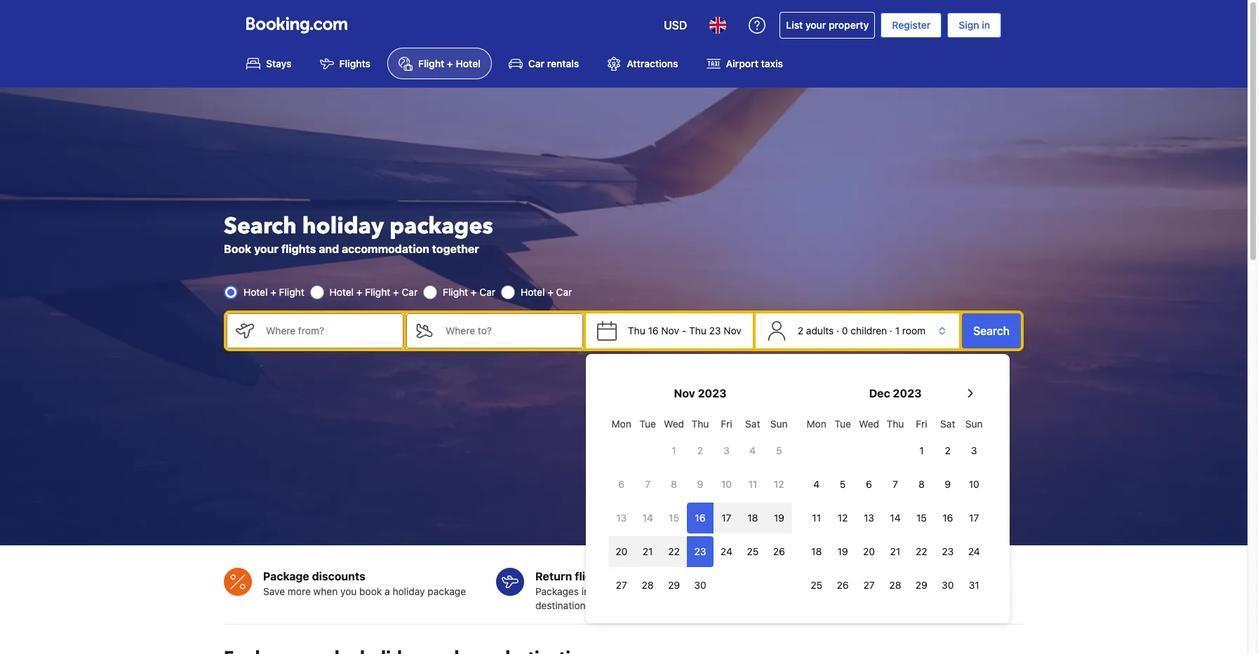 Task type: describe. For each thing, give the bounding box(es) containing it.
10 Nov 2023 checkbox
[[713, 469, 740, 500]]

11 for 11 "checkbox"
[[748, 479, 757, 491]]

car rentals
[[528, 58, 579, 70]]

package
[[263, 571, 309, 583]]

18 for 18 nov 2023 checkbox
[[748, 512, 758, 524]]

13 for the 13 option
[[616, 512, 627, 524]]

9 for 9 dec 2023 "checkbox"
[[945, 479, 951, 491]]

sun for dec 2023
[[966, 418, 983, 430]]

19 cell
[[766, 500, 792, 534]]

grid for nov
[[608, 411, 792, 601]]

-
[[682, 325, 686, 337]]

1 horizontal spatial flights
[[575, 571, 610, 583]]

grid for dec
[[804, 411, 987, 601]]

30 for '30 nov 2023' option
[[694, 580, 706, 592]]

and inside 'search holiday packages book your flights and accommodation together'
[[319, 243, 339, 255]]

included.
[[848, 586, 890, 598]]

fri for nov 2023
[[721, 418, 732, 430]]

13 Nov 2023 checkbox
[[608, 503, 635, 534]]

included
[[612, 571, 659, 583]]

27 Nov 2023 checkbox
[[608, 571, 635, 601]]

28 for 28 dec 2023 checkbox
[[889, 580, 901, 592]]

10 Dec 2023 checkbox
[[961, 469, 987, 500]]

sat for dec 2023
[[941, 418, 955, 430]]

search button
[[962, 314, 1021, 349]]

destination
[[535, 600, 586, 612]]

you inside package discounts save more when you book a holiday package
[[340, 586, 357, 598]]

airport
[[726, 58, 759, 70]]

6 for 6 dec 2023 checkbox
[[866, 479, 872, 491]]

24 Dec 2023 checkbox
[[961, 537, 987, 568]]

11 Dec 2023 checkbox
[[804, 503, 830, 534]]

6 for 6 checkbox
[[619, 479, 625, 491]]

sign in link
[[948, 13, 1001, 38]]

book
[[224, 243, 251, 255]]

2 for nov 2023
[[697, 445, 703, 457]]

to
[[648, 586, 657, 598]]

nov up the 1 nov 2023 checkbox
[[674, 387, 695, 400]]

holiday inside package discounts save more when you book a holiday package
[[393, 586, 425, 598]]

10 for 10 option
[[721, 479, 732, 491]]

2 Nov 2023 checkbox
[[687, 436, 713, 467]]

packages
[[390, 211, 493, 242]]

hidden
[[826, 571, 863, 583]]

8 Nov 2023 checkbox
[[661, 469, 687, 500]]

20 for 20 nov 2023 option
[[616, 546, 628, 558]]

19 Nov 2023 checkbox
[[766, 503, 792, 534]]

thu down dec 2023
[[887, 418, 904, 430]]

30 Dec 2023 checkbox
[[935, 571, 961, 601]]

taxis
[[761, 58, 783, 70]]

14 Nov 2023 checkbox
[[635, 503, 661, 534]]

search holiday packages book your flights and accommodation together
[[224, 211, 493, 255]]

accommodation
[[342, 243, 429, 255]]

24 for 24 nov 2023 option
[[721, 546, 733, 558]]

return flights included packages include flights to and from your destination
[[535, 571, 723, 612]]

more
[[288, 586, 311, 598]]

3 for nov 2023
[[724, 445, 730, 457]]

14 for the 14 "checkbox"
[[890, 512, 901, 524]]

20 Nov 2023 checkbox
[[608, 537, 635, 568]]

+ for flight + hotel
[[447, 58, 453, 70]]

in
[[982, 19, 990, 31]]

1 horizontal spatial 23
[[709, 325, 721, 337]]

together
[[432, 243, 479, 255]]

18 for 18 dec 2023 option
[[811, 546, 822, 558]]

15 Nov 2023 checkbox
[[661, 503, 687, 534]]

4 for 4 option on the bottom right of the page
[[750, 445, 756, 457]]

0 horizontal spatial 12
[[774, 479, 784, 491]]

stays
[[266, 58, 292, 70]]

usd button
[[656, 8, 696, 42]]

property
[[829, 19, 869, 31]]

26 Dec 2023 checkbox
[[830, 571, 856, 601]]

7 Nov 2023 checkbox
[[635, 469, 661, 500]]

and inside return flights included packages include flights to and from your destination
[[660, 586, 676, 598]]

3 you from the left
[[992, 586, 1008, 598]]

0 vertical spatial your
[[806, 19, 826, 31]]

21 Dec 2023 checkbox
[[882, 537, 909, 568]]

holiday inside 'search holiday packages book your flights and accommodation together'
[[302, 211, 384, 242]]

10 for 10 dec 2023 option
[[969, 479, 980, 491]]

mon for nov
[[612, 418, 631, 430]]

list
[[786, 19, 803, 31]]

what
[[967, 586, 989, 598]]

dec
[[869, 387, 890, 400]]

18 Nov 2023 checkbox
[[740, 503, 766, 534]]

all
[[808, 586, 819, 598]]

25 Dec 2023 checkbox
[[804, 571, 830, 601]]

13 Dec 2023 checkbox
[[856, 503, 882, 534]]

rentals
[[547, 58, 579, 70]]

hotel + car
[[521, 286, 572, 298]]

1 horizontal spatial 12
[[838, 512, 848, 524]]

12 Dec 2023 checkbox
[[830, 503, 856, 534]]

sign in
[[959, 19, 990, 31]]

15 for 15 nov 2023 checkbox
[[669, 512, 679, 524]]

flight + car
[[443, 286, 495, 298]]

27 for 27 option
[[864, 580, 875, 592]]

2023 for nov 2023
[[698, 387, 727, 400]]

16 Dec 2023 checkbox
[[935, 503, 961, 534]]

0 horizontal spatial 16
[[648, 325, 659, 337]]

25 Nov 2023 checkbox
[[740, 537, 766, 568]]

16 cell
[[687, 500, 713, 534]]

0
[[842, 325, 848, 337]]

search for search holiday packages book your flights and accommodation together
[[224, 211, 297, 242]]

16 for 16 option
[[943, 512, 953, 524]]

5 Nov 2023 checkbox
[[766, 436, 792, 467]]

19 for 19 dec 2023 option
[[838, 546, 848, 558]]

22 Nov 2023 checkbox
[[661, 537, 687, 568]]

2 · from the left
[[890, 325, 893, 337]]

29 Nov 2023 checkbox
[[661, 571, 687, 601]]

a
[[385, 586, 390, 598]]

pay
[[808, 600, 824, 612]]

1 for dec 2023
[[919, 445, 924, 457]]

2 for dec 2023
[[945, 445, 951, 457]]

2 Dec 2023 checkbox
[[935, 436, 961, 467]]

23 cell
[[687, 534, 713, 568]]

4 Dec 2023 checkbox
[[804, 469, 830, 500]]

5 Dec 2023 checkbox
[[830, 469, 856, 500]]

what
[[893, 586, 916, 598]]

21 Nov 2023 checkbox
[[635, 537, 661, 568]]

24 for 24 option
[[968, 546, 980, 558]]

1 horizontal spatial 1
[[895, 325, 900, 337]]

26 for 26 option
[[773, 546, 785, 558]]

7 for "7" checkbox
[[645, 479, 651, 491]]

+ for hotel + flight
[[270, 286, 276, 298]]

thu 16 nov - thu 23 nov
[[628, 325, 742, 337]]

16 Nov 2023 checkbox
[[687, 503, 713, 534]]

17 cell
[[713, 500, 740, 534]]

list your property
[[786, 19, 869, 31]]

2 you from the left
[[919, 586, 936, 598]]

7 for 7 dec 2023 option
[[893, 479, 898, 491]]

list your property link
[[780, 12, 875, 39]]

22 for 22 option
[[668, 546, 680, 558]]

return
[[535, 571, 572, 583]]

30 Nov 2023 checkbox
[[687, 571, 713, 601]]

is
[[957, 586, 964, 598]]

attractions link
[[596, 48, 690, 79]]

6 Dec 2023 checkbox
[[856, 469, 882, 500]]

8 Dec 2023 checkbox
[[909, 469, 935, 500]]

1 Nov 2023 checkbox
[[661, 436, 687, 467]]

save
[[263, 586, 285, 598]]

21 inside 'cell'
[[643, 546, 653, 558]]

register
[[892, 19, 931, 31]]

27 Dec 2023 checkbox
[[856, 571, 882, 601]]

usd
[[664, 19, 687, 32]]

no
[[808, 571, 823, 583]]

discounts
[[312, 571, 366, 583]]

21 cell
[[635, 534, 661, 568]]

flights for holiday
[[281, 243, 316, 255]]

14 for 14 nov 2023 checkbox on the bottom of page
[[643, 512, 653, 524]]

20 Dec 2023 checkbox
[[856, 537, 882, 568]]

1 horizontal spatial 2
[[798, 325, 804, 337]]

adults
[[806, 325, 834, 337]]

31
[[969, 580, 980, 592]]



Task type: locate. For each thing, give the bounding box(es) containing it.
18 right 17 checkbox
[[748, 512, 758, 524]]

0 horizontal spatial 9
[[697, 479, 703, 491]]

2 17 from the left
[[969, 512, 979, 524]]

wed up the 1 nov 2023 checkbox
[[664, 418, 684, 430]]

0 horizontal spatial 7
[[645, 479, 651, 491]]

and left the accommodation
[[319, 243, 339, 255]]

24 inside option
[[721, 546, 733, 558]]

2023 up 2 option
[[698, 387, 727, 400]]

16 right 15 option at the bottom of page
[[943, 512, 953, 524]]

8
[[671, 479, 677, 491], [919, 479, 925, 491]]

18
[[748, 512, 758, 524], [811, 546, 822, 558]]

22 inside checkbox
[[916, 546, 928, 558]]

2 horizontal spatial flights
[[617, 586, 645, 598]]

1 horizontal spatial tue
[[835, 418, 851, 430]]

11 right 10 option
[[748, 479, 757, 491]]

17 Dec 2023 checkbox
[[961, 503, 987, 534]]

book
[[359, 586, 382, 598]]

3 inside checkbox
[[724, 445, 730, 457]]

1 horizontal spatial sun
[[966, 418, 983, 430]]

4 inside checkbox
[[814, 479, 820, 491]]

search
[[224, 211, 297, 242], [973, 325, 1010, 337]]

2 8 from the left
[[919, 479, 925, 491]]

2 29 from the left
[[916, 580, 928, 592]]

+ for hotel + flight + car
[[356, 286, 362, 298]]

0 horizontal spatial 29
[[668, 580, 680, 592]]

2 22 from the left
[[916, 546, 928, 558]]

8 inside checkbox
[[919, 479, 925, 491]]

1 horizontal spatial ·
[[890, 325, 893, 337]]

0 horizontal spatial 14
[[643, 512, 653, 524]]

7 Dec 2023 checkbox
[[882, 469, 909, 500]]

1 27 from the left
[[616, 580, 627, 592]]

fri
[[721, 418, 732, 430], [916, 418, 927, 430]]

5 for 5 nov 2023 'checkbox' on the bottom right
[[776, 445, 782, 457]]

2 20 from the left
[[863, 546, 875, 558]]

4 inside option
[[750, 445, 756, 457]]

1 horizontal spatial sat
[[941, 418, 955, 430]]

0 horizontal spatial your
[[254, 243, 279, 255]]

1 horizontal spatial 16
[[695, 512, 706, 524]]

19 right 18 nov 2023 checkbox
[[774, 512, 784, 524]]

nov left -
[[661, 325, 679, 337]]

1 horizontal spatial 6
[[866, 479, 872, 491]]

tue
[[640, 418, 656, 430], [835, 418, 851, 430]]

0 horizontal spatial 18
[[748, 512, 758, 524]]

29
[[668, 580, 680, 592], [916, 580, 928, 592]]

26 inside checkbox
[[837, 580, 849, 592]]

15
[[669, 512, 679, 524], [917, 512, 927, 524]]

17 for "17 dec 2023" option
[[969, 512, 979, 524]]

thu right -
[[689, 325, 707, 337]]

wed for dec 2023
[[859, 418, 879, 430]]

0 horizontal spatial 17
[[722, 512, 732, 524]]

see
[[938, 586, 954, 598]]

2 right the 1 nov 2023 checkbox
[[697, 445, 703, 457]]

5 right 4 option on the bottom right of the page
[[776, 445, 782, 457]]

1 horizontal spatial mon
[[807, 418, 827, 430]]

2 grid from the left
[[804, 411, 987, 601]]

20 inside option
[[616, 546, 628, 558]]

you
[[340, 586, 357, 598], [919, 586, 936, 598], [992, 586, 1008, 598]]

12 Nov 2023 checkbox
[[766, 469, 792, 500]]

holiday right 'a'
[[393, 586, 425, 598]]

0 vertical spatial and
[[319, 243, 339, 255]]

Where to? field
[[434, 314, 583, 349]]

18 Dec 2023 checkbox
[[804, 537, 830, 568]]

29 for 29 checkbox
[[668, 580, 680, 592]]

22 Dec 2023 checkbox
[[909, 537, 935, 568]]

you left see
[[919, 586, 936, 598]]

1 vertical spatial and
[[660, 586, 676, 598]]

0 horizontal spatial 25
[[747, 546, 759, 558]]

29 right to in the right of the page
[[668, 580, 680, 592]]

8 inside option
[[671, 479, 677, 491]]

1 you from the left
[[340, 586, 357, 598]]

1 horizontal spatial 30
[[942, 580, 954, 592]]

12
[[774, 479, 784, 491], [838, 512, 848, 524]]

16 right 15 nov 2023 checkbox
[[695, 512, 706, 524]]

23 for 23 nov 2023 checkbox
[[694, 546, 706, 558]]

0 vertical spatial 25
[[747, 546, 759, 558]]

19 inside 19 dec 2023 option
[[838, 546, 848, 558]]

20 left 21 option
[[616, 546, 628, 558]]

28 for 28 nov 2023 checkbox
[[642, 580, 654, 592]]

4 right 3 nov 2023 checkbox in the bottom right of the page
[[750, 445, 756, 457]]

1 vertical spatial search
[[973, 325, 1010, 337]]

22 inside option
[[668, 546, 680, 558]]

hotel for hotel + flight
[[244, 286, 268, 298]]

hotel for hotel + car
[[521, 286, 545, 298]]

1 13 from the left
[[616, 512, 627, 524]]

2 mon from the left
[[807, 418, 827, 430]]

22 left 23 nov 2023 checkbox
[[668, 546, 680, 558]]

0 horizontal spatial wed
[[664, 418, 684, 430]]

19 up hidden
[[838, 546, 848, 558]]

26 Nov 2023 checkbox
[[766, 537, 792, 568]]

24 inside option
[[968, 546, 980, 558]]

0 horizontal spatial holiday
[[302, 211, 384, 242]]

3 Dec 2023 checkbox
[[961, 436, 987, 467]]

14 inside 14 nov 2023 checkbox
[[643, 512, 653, 524]]

attractions
[[627, 58, 678, 70]]

1 horizontal spatial 25
[[811, 580, 823, 592]]

hotel + flight
[[244, 286, 304, 298]]

flight + hotel link
[[387, 48, 492, 79]]

5 inside checkbox
[[840, 479, 846, 491]]

· left 0
[[837, 325, 839, 337]]

26 right 25 dec 2023 option
[[837, 580, 849, 592]]

your
[[806, 19, 826, 31], [254, 243, 279, 255], [703, 586, 723, 598]]

3 Nov 2023 checkbox
[[713, 436, 740, 467]]

search inside 'search holiday packages book your flights and accommodation together'
[[224, 211, 297, 242]]

tue up 5 checkbox
[[835, 418, 851, 430]]

sun up 5 nov 2023 'checkbox' on the bottom right
[[770, 418, 788, 430]]

2 27 from the left
[[864, 580, 875, 592]]

1 vertical spatial flights
[[575, 571, 610, 583]]

2 wed from the left
[[859, 418, 879, 430]]

package
[[428, 586, 466, 598]]

19 inside 19 checkbox
[[774, 512, 784, 524]]

27 right include
[[616, 580, 627, 592]]

0 horizontal spatial 30
[[694, 580, 706, 592]]

1 grid from the left
[[608, 411, 792, 601]]

no hidden costs all taxes included. what you see is what you pay
[[808, 571, 1008, 612]]

0 horizontal spatial grid
[[608, 411, 792, 601]]

11 for 11 option
[[812, 512, 821, 524]]

21
[[643, 546, 653, 558], [890, 546, 901, 558]]

sat
[[745, 418, 760, 430], [941, 418, 955, 430]]

25 inside "checkbox"
[[747, 546, 759, 558]]

4 left 5 checkbox
[[814, 479, 820, 491]]

12 right 11 "checkbox"
[[774, 479, 784, 491]]

23 inside checkbox
[[694, 546, 706, 558]]

0 horizontal spatial ·
[[837, 325, 839, 337]]

flights up "hotel + flight" in the left top of the page
[[281, 243, 316, 255]]

14 left 15 option at the bottom of page
[[890, 512, 901, 524]]

1 horizontal spatial fri
[[916, 418, 927, 430]]

0 horizontal spatial 2023
[[698, 387, 727, 400]]

7 inside option
[[893, 479, 898, 491]]

9 inside "checkbox"
[[945, 479, 951, 491]]

2 horizontal spatial 23
[[942, 546, 954, 558]]

1 vertical spatial 12
[[838, 512, 848, 524]]

2 21 from the left
[[890, 546, 901, 558]]

1 2023 from the left
[[698, 387, 727, 400]]

1 horizontal spatial 18
[[811, 546, 822, 558]]

1 30 from the left
[[694, 580, 706, 592]]

13 left 14 nov 2023 checkbox on the bottom of page
[[616, 512, 627, 524]]

2 horizontal spatial 1
[[919, 445, 924, 457]]

tue for dec
[[835, 418, 851, 430]]

flights down included
[[617, 586, 645, 598]]

sun for nov 2023
[[770, 418, 788, 430]]

2 9 from the left
[[945, 479, 951, 491]]

children
[[851, 325, 887, 337]]

room
[[902, 325, 926, 337]]

+ for hotel + car
[[548, 286, 554, 298]]

25 inside option
[[811, 580, 823, 592]]

22 for 22 checkbox
[[916, 546, 928, 558]]

1 for nov 2023
[[672, 445, 676, 457]]

+ for flight + car
[[471, 286, 477, 298]]

30 left is on the right bottom of the page
[[942, 580, 954, 592]]

17
[[722, 512, 732, 524], [969, 512, 979, 524]]

6 inside 6 checkbox
[[619, 479, 625, 491]]

7
[[645, 479, 651, 491], [893, 479, 898, 491]]

25 for 25 dec 2023 option
[[811, 580, 823, 592]]

0 vertical spatial search
[[224, 211, 297, 242]]

flight
[[418, 58, 444, 70], [279, 286, 304, 298], [365, 286, 390, 298], [443, 286, 468, 298]]

16 inside option
[[943, 512, 953, 524]]

your right from
[[703, 586, 723, 598]]

8 for 8 checkbox
[[919, 479, 925, 491]]

9 for 9 checkbox at the bottom of the page
[[697, 479, 703, 491]]

0 vertical spatial 12
[[774, 479, 784, 491]]

17 left 18 nov 2023 checkbox
[[722, 512, 732, 524]]

1 horizontal spatial 4
[[814, 479, 820, 491]]

19
[[774, 512, 784, 524], [838, 546, 848, 558]]

1 10 from the left
[[721, 479, 732, 491]]

24 right 23 dec 2023 option
[[968, 546, 980, 558]]

1 sat from the left
[[745, 418, 760, 430]]

3
[[724, 445, 730, 457], [971, 445, 977, 457]]

0 horizontal spatial 28
[[642, 580, 654, 592]]

3 for dec 2023
[[971, 445, 977, 457]]

flights for flights
[[617, 586, 645, 598]]

wed
[[664, 418, 684, 430], [859, 418, 879, 430]]

28 Nov 2023 checkbox
[[635, 571, 661, 601]]

18 inside option
[[811, 546, 822, 558]]

sun up 3 checkbox
[[966, 418, 983, 430]]

1 horizontal spatial 15
[[917, 512, 927, 524]]

wed for nov 2023
[[664, 418, 684, 430]]

1
[[895, 325, 900, 337], [672, 445, 676, 457], [919, 445, 924, 457]]

25
[[747, 546, 759, 558], [811, 580, 823, 592]]

flights
[[281, 243, 316, 255], [575, 571, 610, 583], [617, 586, 645, 598]]

9 Dec 2023 checkbox
[[935, 469, 961, 500]]

23 for 23 dec 2023 option
[[942, 546, 954, 558]]

11 left 12 checkbox
[[812, 512, 821, 524]]

3 inside checkbox
[[971, 445, 977, 457]]

1 horizontal spatial 21
[[890, 546, 901, 558]]

2 2023 from the left
[[893, 387, 922, 400]]

0 vertical spatial holiday
[[302, 211, 384, 242]]

20 inside checkbox
[[863, 546, 875, 558]]

27
[[616, 580, 627, 592], [864, 580, 875, 592]]

26 right 25 nov 2023 "checkbox"
[[773, 546, 785, 558]]

nov right -
[[724, 325, 742, 337]]

21 right 20 checkbox
[[890, 546, 901, 558]]

6
[[619, 479, 625, 491], [866, 479, 872, 491]]

1 21 from the left
[[643, 546, 653, 558]]

23 inside option
[[942, 546, 954, 558]]

20
[[616, 546, 628, 558], [863, 546, 875, 558]]

taxes
[[822, 586, 846, 598]]

1 horizontal spatial 10
[[969, 479, 980, 491]]

flights link
[[308, 48, 382, 79]]

15 inside checkbox
[[669, 512, 679, 524]]

grid
[[608, 411, 792, 601], [804, 411, 987, 601]]

3 right the 2 dec 2023 "checkbox"
[[971, 445, 977, 457]]

search for search
[[973, 325, 1010, 337]]

1 horizontal spatial 13
[[864, 512, 874, 524]]

9 right 8 checkbox
[[945, 479, 951, 491]]

1 22 from the left
[[668, 546, 680, 558]]

1 horizontal spatial you
[[919, 586, 936, 598]]

22 cell
[[661, 534, 687, 568]]

11 inside "checkbox"
[[748, 479, 757, 491]]

fri for dec 2023
[[916, 418, 927, 430]]

flights
[[339, 58, 371, 70]]

15 inside option
[[917, 512, 927, 524]]

22
[[668, 546, 680, 558], [916, 546, 928, 558]]

12 right 11 option
[[838, 512, 848, 524]]

0 horizontal spatial 8
[[671, 479, 677, 491]]

mon for dec
[[807, 418, 827, 430]]

1 · from the left
[[837, 325, 839, 337]]

26 inside option
[[773, 546, 785, 558]]

fri up 3 nov 2023 checkbox in the bottom right of the page
[[721, 418, 732, 430]]

1 9 from the left
[[697, 479, 703, 491]]

11
[[748, 479, 757, 491], [812, 512, 821, 524]]

28
[[642, 580, 654, 592], [889, 580, 901, 592]]

0 horizontal spatial 13
[[616, 512, 627, 524]]

sat up 4 option on the bottom right of the page
[[745, 418, 760, 430]]

1 3 from the left
[[724, 445, 730, 457]]

1 7 from the left
[[645, 479, 651, 491]]

you down discounts
[[340, 586, 357, 598]]

1 28 from the left
[[642, 580, 654, 592]]

1 15 from the left
[[669, 512, 679, 524]]

15 for 15 option at the bottom of page
[[917, 512, 927, 524]]

17 inside checkbox
[[722, 512, 732, 524]]

7 inside checkbox
[[645, 479, 651, 491]]

8 right 7 dec 2023 option
[[919, 479, 925, 491]]

costs
[[866, 571, 895, 583]]

31 Dec 2023 checkbox
[[961, 571, 987, 601]]

27 right 26 checkbox
[[864, 580, 875, 592]]

11 inside option
[[812, 512, 821, 524]]

mon up 4 dec 2023 checkbox
[[807, 418, 827, 430]]

1 horizontal spatial search
[[973, 325, 1010, 337]]

1 vertical spatial 18
[[811, 546, 822, 558]]

16 left -
[[648, 325, 659, 337]]

2023 for dec 2023
[[893, 387, 922, 400]]

2 10 from the left
[[969, 479, 980, 491]]

24 left 25 nov 2023 "checkbox"
[[721, 546, 733, 558]]

2 24 from the left
[[968, 546, 980, 558]]

1 left 2 option
[[672, 445, 676, 457]]

2 30 from the left
[[942, 580, 954, 592]]

1 vertical spatial 19
[[838, 546, 848, 558]]

1 vertical spatial 26
[[837, 580, 849, 592]]

2 6 from the left
[[866, 479, 872, 491]]

0 vertical spatial flights
[[281, 243, 316, 255]]

0 horizontal spatial 23
[[694, 546, 706, 558]]

flight + hotel
[[418, 58, 481, 70]]

2 28 from the left
[[889, 580, 901, 592]]

25 for 25 nov 2023 "checkbox"
[[747, 546, 759, 558]]

0 horizontal spatial 11
[[748, 479, 757, 491]]

register link
[[881, 13, 942, 38]]

30 for 30 option
[[942, 580, 954, 592]]

1 horizontal spatial 20
[[863, 546, 875, 558]]

sat for nov 2023
[[745, 418, 760, 430]]

16 for 16 nov 2023 checkbox
[[695, 512, 706, 524]]

10 right 9 dec 2023 "checkbox"
[[969, 479, 980, 491]]

2 13 from the left
[[864, 512, 874, 524]]

thu left -
[[628, 325, 645, 337]]

7 left 8 nov 2023 option
[[645, 479, 651, 491]]

2 horizontal spatial your
[[806, 19, 826, 31]]

1 horizontal spatial 17
[[969, 512, 979, 524]]

29 Dec 2023 checkbox
[[909, 571, 935, 601]]

1 left "room"
[[895, 325, 900, 337]]

1 mon from the left
[[612, 418, 631, 430]]

4 for 4 dec 2023 checkbox
[[814, 479, 820, 491]]

2 inside option
[[697, 445, 703, 457]]

25 up "pay"
[[811, 580, 823, 592]]

1 horizontal spatial 3
[[971, 445, 977, 457]]

0 horizontal spatial sun
[[770, 418, 788, 430]]

Where from? field
[[255, 314, 403, 349]]

20 right 19 dec 2023 option
[[863, 546, 875, 558]]

1 left the 2 dec 2023 "checkbox"
[[919, 445, 924, 457]]

dec 2023
[[869, 387, 922, 400]]

16 inside checkbox
[[695, 512, 706, 524]]

7 right 6 dec 2023 checkbox
[[893, 479, 898, 491]]

holiday
[[302, 211, 384, 242], [393, 586, 425, 598]]

25 right 24 nov 2023 option
[[747, 546, 759, 558]]

27 for 27 nov 2023 checkbox
[[616, 580, 627, 592]]

tue for nov
[[640, 418, 656, 430]]

23 right 22 option
[[694, 546, 706, 558]]

mon up 6 checkbox
[[612, 418, 631, 430]]

0 horizontal spatial and
[[319, 243, 339, 255]]

your inside 'search holiday packages book your flights and accommodation together'
[[254, 243, 279, 255]]

2 inside "checkbox"
[[945, 445, 951, 457]]

·
[[837, 325, 839, 337], [890, 325, 893, 337]]

package discounts save more when you book a holiday package
[[263, 571, 466, 598]]

3 right 2 option
[[724, 445, 730, 457]]

23 right 22 checkbox
[[942, 546, 954, 558]]

0 horizontal spatial 5
[[776, 445, 782, 457]]

thu up 2 option
[[692, 418, 709, 430]]

13 for the 13 dec 2023 checkbox
[[864, 512, 874, 524]]

1 horizontal spatial 28
[[889, 580, 901, 592]]

your inside return flights included packages include flights to and from your destination
[[703, 586, 723, 598]]

1 sun from the left
[[770, 418, 788, 430]]

1 horizontal spatial your
[[703, 586, 723, 598]]

stays link
[[235, 48, 303, 79]]

1 fri from the left
[[721, 418, 732, 430]]

6 inside 6 dec 2023 checkbox
[[866, 479, 872, 491]]

include
[[582, 586, 614, 598]]

2 horizontal spatial 2
[[945, 445, 951, 457]]

17 inside option
[[969, 512, 979, 524]]

1 vertical spatial 11
[[812, 512, 821, 524]]

1 vertical spatial 4
[[814, 479, 820, 491]]

search inside button
[[973, 325, 1010, 337]]

+
[[447, 58, 453, 70], [270, 286, 276, 298], [356, 286, 362, 298], [393, 286, 399, 298], [471, 286, 477, 298], [548, 286, 554, 298]]

17 right 16 option
[[969, 512, 979, 524]]

28 right 27 nov 2023 checkbox
[[642, 580, 654, 592]]

sun
[[770, 418, 788, 430], [966, 418, 983, 430]]

1 vertical spatial 5
[[840, 479, 846, 491]]

flights up include
[[575, 571, 610, 583]]

0 horizontal spatial search
[[224, 211, 297, 242]]

8 right "7" checkbox
[[671, 479, 677, 491]]

wed down "dec"
[[859, 418, 879, 430]]

9 right 8 nov 2023 option
[[697, 479, 703, 491]]

0 horizontal spatial 15
[[669, 512, 679, 524]]

1 wed from the left
[[664, 418, 684, 430]]

13 inside checkbox
[[864, 512, 874, 524]]

0 horizontal spatial 2
[[697, 445, 703, 457]]

hotel + flight + car
[[330, 286, 418, 298]]

car rentals link
[[497, 48, 590, 79]]

2 left adults
[[798, 325, 804, 337]]

10 right 9 checkbox at the bottom of the page
[[721, 479, 732, 491]]

mon
[[612, 418, 631, 430], [807, 418, 827, 430]]

holiday up the accommodation
[[302, 211, 384, 242]]

airport taxis
[[726, 58, 783, 70]]

0 horizontal spatial mon
[[612, 418, 631, 430]]

2 vertical spatial your
[[703, 586, 723, 598]]

you right what
[[992, 586, 1008, 598]]

18 inside checkbox
[[748, 512, 758, 524]]

21 right 20 nov 2023 option
[[643, 546, 653, 558]]

9 inside checkbox
[[697, 479, 703, 491]]

6 left "7" checkbox
[[619, 479, 625, 491]]

1 vertical spatial holiday
[[393, 586, 425, 598]]

5 inside 'checkbox'
[[776, 445, 782, 457]]

0 horizontal spatial 10
[[721, 479, 732, 491]]

15 Dec 2023 checkbox
[[909, 503, 935, 534]]

22 right 21 option
[[916, 546, 928, 558]]

14 Dec 2023 checkbox
[[882, 503, 909, 534]]

your right list
[[806, 19, 826, 31]]

4 Nov 2023 checkbox
[[740, 436, 766, 467]]

your right book
[[254, 243, 279, 255]]

1 horizontal spatial 11
[[812, 512, 821, 524]]

1 14 from the left
[[643, 512, 653, 524]]

booking.com online hotel reservations image
[[246, 17, 347, 34]]

1 horizontal spatial and
[[660, 586, 676, 598]]

26 for 26 checkbox
[[837, 580, 849, 592]]

27 inside checkbox
[[616, 580, 627, 592]]

0 horizontal spatial 22
[[668, 546, 680, 558]]

2 tue from the left
[[835, 418, 851, 430]]

8 for 8 nov 2023 option
[[671, 479, 677, 491]]

2 sat from the left
[[941, 418, 955, 430]]

0 horizontal spatial 24
[[721, 546, 733, 558]]

14 left 15 nov 2023 checkbox
[[643, 512, 653, 524]]

flight inside flight + hotel link
[[418, 58, 444, 70]]

airport taxis link
[[695, 48, 794, 79]]

14 inside the 14 "checkbox"
[[890, 512, 901, 524]]

6 right 5 checkbox
[[866, 479, 872, 491]]

17 Nov 2023 checkbox
[[713, 503, 740, 534]]

1 horizontal spatial grid
[[804, 411, 987, 601]]

1 vertical spatial your
[[254, 243, 279, 255]]

1 tue from the left
[[640, 418, 656, 430]]

0 vertical spatial 19
[[774, 512, 784, 524]]

5 left 6 dec 2023 checkbox
[[840, 479, 846, 491]]

10 inside 10 dec 2023 option
[[969, 479, 980, 491]]

packages
[[535, 586, 579, 598]]

30 right 29 checkbox
[[694, 580, 706, 592]]

0 vertical spatial 5
[[776, 445, 782, 457]]

5 for 5 checkbox
[[840, 479, 846, 491]]

18 up no
[[811, 546, 822, 558]]

when
[[313, 586, 338, 598]]

17 for 17 checkbox
[[722, 512, 732, 524]]

14
[[643, 512, 653, 524], [890, 512, 901, 524]]

23 Dec 2023 checkbox
[[935, 537, 961, 568]]

and right to in the right of the page
[[660, 586, 676, 598]]

0 horizontal spatial 19
[[774, 512, 784, 524]]

nov 2023
[[674, 387, 727, 400]]

1 horizontal spatial 24
[[968, 546, 980, 558]]

27 inside option
[[864, 580, 875, 592]]

0 horizontal spatial 26
[[773, 546, 785, 558]]

23 right -
[[709, 325, 721, 337]]

10
[[721, 479, 732, 491], [969, 479, 980, 491]]

fri up 1 checkbox
[[916, 418, 927, 430]]

0 horizontal spatial 4
[[750, 445, 756, 457]]

10 inside 10 option
[[721, 479, 732, 491]]

2 14 from the left
[[890, 512, 901, 524]]

1 horizontal spatial 2023
[[893, 387, 922, 400]]

2 vertical spatial flights
[[617, 586, 645, 598]]

19 Dec 2023 checkbox
[[830, 537, 856, 568]]

flights inside 'search holiday packages book your flights and accommodation together'
[[281, 243, 316, 255]]

2023 right "dec"
[[893, 387, 922, 400]]

1 20 from the left
[[616, 546, 628, 558]]

28 Dec 2023 checkbox
[[882, 571, 909, 601]]

29 left see
[[916, 580, 928, 592]]

1 horizontal spatial 5
[[840, 479, 846, 491]]

20 for 20 checkbox
[[863, 546, 875, 558]]

11 Nov 2023 checkbox
[[740, 469, 766, 500]]

2 7 from the left
[[893, 479, 898, 491]]

6 Nov 2023 checkbox
[[608, 469, 635, 500]]

· right children
[[890, 325, 893, 337]]

0 horizontal spatial 20
[[616, 546, 628, 558]]

15 right 14 nov 2023 checkbox on the bottom of page
[[669, 512, 679, 524]]

29 for the 29 checkbox
[[916, 580, 928, 592]]

1 vertical spatial 25
[[811, 580, 823, 592]]

1 17 from the left
[[722, 512, 732, 524]]

tue up "7" checkbox
[[640, 418, 656, 430]]

from
[[679, 586, 700, 598]]

2 sun from the left
[[966, 418, 983, 430]]

23 Nov 2023 checkbox
[[687, 537, 713, 568]]

1 8 from the left
[[671, 479, 677, 491]]

hotel for hotel + flight + car
[[330, 286, 354, 298]]

1 horizontal spatial 22
[[916, 546, 928, 558]]

2 fri from the left
[[916, 418, 927, 430]]

2
[[798, 325, 804, 337], [697, 445, 703, 457], [945, 445, 951, 457]]

18 cell
[[740, 500, 766, 534]]

1 6 from the left
[[619, 479, 625, 491]]

2 15 from the left
[[917, 512, 927, 524]]

24
[[721, 546, 733, 558], [968, 546, 980, 558]]

1 29 from the left
[[668, 580, 680, 592]]

28 right 27 option
[[889, 580, 901, 592]]

15 left 16 option
[[917, 512, 927, 524]]

1 horizontal spatial 8
[[919, 479, 925, 491]]

and
[[319, 243, 339, 255], [660, 586, 676, 598]]

13 inside option
[[616, 512, 627, 524]]

2 right 1 checkbox
[[945, 445, 951, 457]]

13 right 12 checkbox
[[864, 512, 874, 524]]

sat up the 2 dec 2023 "checkbox"
[[941, 418, 955, 430]]

9 Nov 2023 checkbox
[[687, 469, 713, 500]]

24 Nov 2023 checkbox
[[713, 537, 740, 568]]

20 cell
[[608, 534, 635, 568]]

19 for 19 checkbox
[[774, 512, 784, 524]]

0 horizontal spatial tue
[[640, 418, 656, 430]]

0 horizontal spatial 6
[[619, 479, 625, 491]]

sign
[[959, 19, 979, 31]]

16
[[648, 325, 659, 337], [695, 512, 706, 524], [943, 512, 953, 524]]

1 horizontal spatial 9
[[945, 479, 951, 491]]

1 24 from the left
[[721, 546, 733, 558]]

2 3 from the left
[[971, 445, 977, 457]]

1 Dec 2023 checkbox
[[909, 436, 935, 467]]

2 adults · 0 children · 1 room
[[798, 325, 926, 337]]



Task type: vqa. For each thing, say whether or not it's contained in the screenshot.
the leftmost 'means'
no



